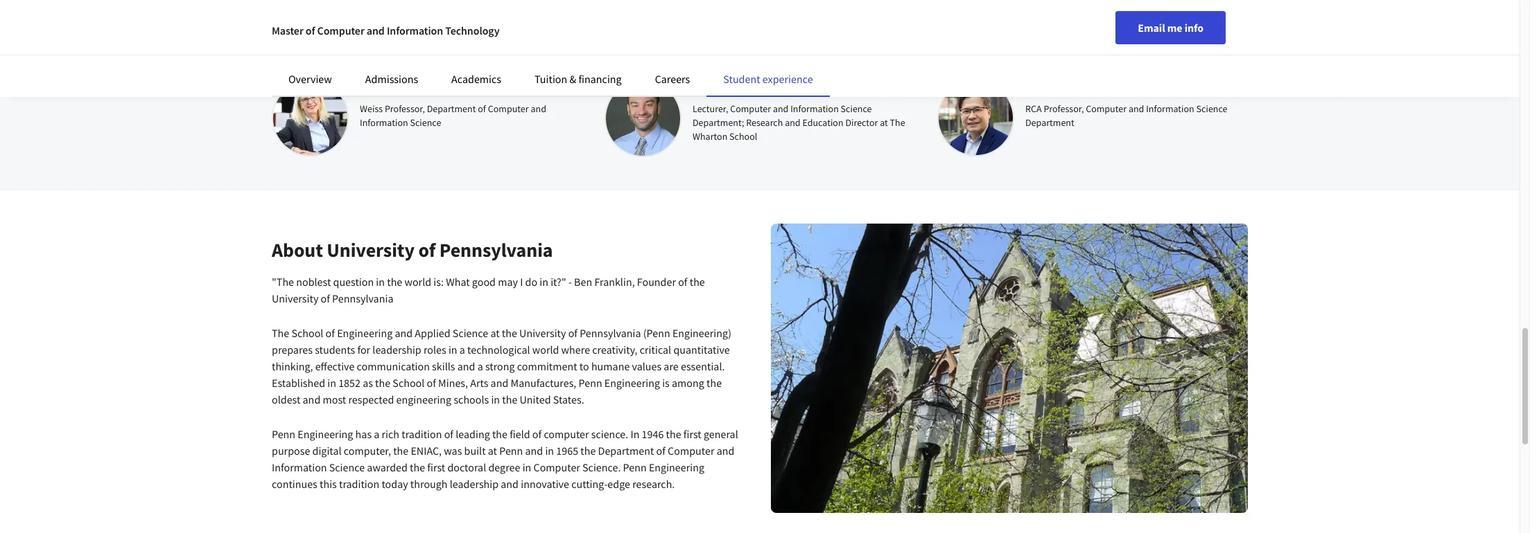 Task type: vqa. For each thing, say whether or not it's contained in the screenshot.
videos!
no



Task type: describe. For each thing, give the bounding box(es) containing it.
professor, for thau
[[1044, 103, 1084, 115]]

info
[[1185, 21, 1204, 35]]

"the noblest question in the world is: what good may i do in it?" - ben franklin, founder of the university of pennsylvania
[[272, 275, 705, 306]]

leadership inside the penn engineering has a rich tradition of leading the field of computer science. in 1946 the first general purpose digital computer, the eniac, was built at penn and in 1965 the department of computer and information science awarded the first doctoral degree in computer science. penn engineering continues this tradition today through leadership and innovative cutting-edge research.
[[450, 478, 499, 492]]

tuition & financing
[[535, 72, 622, 86]]

science inside 'rca professor, computer and information science department'
[[1196, 103, 1228, 115]]

of down noblest
[[321, 292, 330, 306]]

united
[[520, 393, 551, 407]]

doctoral
[[447, 461, 486, 475]]

is:
[[434, 275, 444, 289]]

technology
[[445, 24, 500, 37]]

experience
[[762, 72, 813, 86]]

admissions link
[[365, 72, 418, 86]]

master of computer and information technology
[[272, 24, 500, 37]]

susan
[[360, 81, 388, 95]]

digital
[[312, 444, 342, 458]]

the left united
[[502, 393, 517, 407]]

cutting-
[[571, 478, 608, 492]]

engineering
[[396, 393, 451, 407]]

awarded
[[367, 461, 408, 475]]

-
[[568, 275, 572, 289]]

schools
[[454, 393, 489, 407]]

the right "founder"
[[690, 275, 705, 289]]

tuition
[[535, 72, 567, 86]]

meet your instructors
[[272, 33, 448, 58]]

1965
[[556, 444, 578, 458]]

email me info
[[1138, 21, 1204, 35]]

science inside the penn engineering has a rich tradition of leading the field of computer science. in 1946 the first general purpose digital computer, the eniac, was built at penn and in 1965 the department of computer and information science awarded the first doctoral degree in computer science. penn engineering continues this tradition today through leadership and innovative cutting-edge research.
[[329, 461, 365, 475]]

of up 'engineering'
[[427, 376, 436, 390]]

university inside "the noblest question in the world is: what good may i do in it?" - ben franklin, founder of the university of pennsylvania
[[272, 292, 318, 306]]

most
[[323, 393, 346, 407]]

student experience link
[[723, 72, 813, 86]]

edge
[[608, 478, 630, 492]]

engineering up research.
[[649, 461, 704, 475]]

thinking,
[[272, 360, 313, 374]]

instructors
[[358, 33, 448, 58]]

the school of engineering and applied science at the university of pennsylvania (penn engineering) prepares students for leadership roles in a technological world where creativity, critical quantitative thinking, effective communication skills and a strong commitment to humane values are essential. established in 1852 as the school of mines, arts and manufactures, penn engineering is among the oldest and most respected engineering schools in the united states.
[[272, 327, 732, 407]]

science.
[[591, 428, 628, 442]]

brandon krakowsky image
[[605, 80, 682, 157]]

boon
[[1025, 81, 1050, 95]]

noblest
[[296, 275, 331, 289]]

field
[[510, 428, 530, 442]]

built
[[464, 444, 486, 458]]

boon thau loo
[[1025, 81, 1096, 95]]

penn inside the school of engineering and applied science at the university of pennsylvania (penn engineering) prepares students for leadership roles in a technological world where creativity, critical quantitative thinking, effective communication skills and a strong commitment to humane values are essential. established in 1852 as the school of mines, arts and manufactures, penn engineering is among the oldest and most respected engineering schools in the united states.
[[579, 376, 602, 390]]

academics link
[[451, 72, 501, 86]]

applied
[[415, 327, 450, 340]]

computer down 1965 at left
[[534, 461, 580, 475]]

computer right meet
[[317, 24, 365, 37]]

the inside the school of engineering and applied science at the university of pennsylvania (penn engineering) prepares students for leadership roles in a technological world where creativity, critical quantitative thinking, effective communication skills and a strong commitment to humane values are essential. established in 1852 as the school of mines, arts and manufactures, penn engineering is among the oldest and most respected engineering schools in the united states.
[[272, 327, 289, 340]]

good
[[472, 275, 496, 289]]

1 vertical spatial tradition
[[339, 478, 379, 492]]

careers link
[[655, 72, 690, 86]]

leading
[[456, 428, 490, 442]]

i
[[520, 275, 523, 289]]

purpose
[[272, 444, 310, 458]]

in right degree
[[523, 461, 531, 475]]

pennsylvania inside "the noblest question in the world is: what good may i do in it?" - ben franklin, founder of the university of pennsylvania
[[332, 292, 393, 306]]

the down rich
[[393, 444, 409, 458]]

research.
[[632, 478, 675, 492]]

professor, for davidson
[[385, 103, 425, 115]]

has
[[355, 428, 372, 442]]

engineering)
[[672, 327, 732, 340]]

states.
[[553, 393, 584, 407]]

rca
[[1025, 103, 1042, 115]]

the down eniac,
[[410, 461, 425, 475]]

at inside lecturer, computer and information science department; research and education director at the wharton school
[[880, 116, 888, 129]]

1 vertical spatial first
[[427, 461, 445, 475]]

respected
[[348, 393, 394, 407]]

as
[[363, 376, 373, 390]]

0 vertical spatial tradition
[[402, 428, 442, 442]]

information inside lecturer, computer and information science department; research and education director at the wharton school
[[791, 103, 839, 115]]

established
[[272, 376, 325, 390]]

of right "founder"
[[678, 275, 687, 289]]

where
[[561, 343, 590, 357]]

lecturer, computer and information science department; research and education director at the wharton school
[[693, 103, 905, 143]]

tuition & financing link
[[535, 72, 622, 86]]

1946
[[642, 428, 664, 442]]

department;
[[693, 116, 744, 129]]

brandon
[[693, 81, 733, 95]]

admissions
[[365, 72, 418, 86]]

oldest
[[272, 393, 300, 407]]

essential.
[[681, 360, 725, 374]]

of up was
[[444, 428, 453, 442]]

the inside lecturer, computer and information science department; research and education director at the wharton school
[[890, 116, 905, 129]]

a inside the penn engineering has a rich tradition of leading the field of computer science. in 1946 the first general purpose digital computer, the eniac, was built at penn and in 1965 the department of computer and information science awarded the first doctoral degree in computer science. penn engineering continues this tradition today through leadership and innovative cutting-edge research.
[[374, 428, 380, 442]]

the right 1965 at left
[[581, 444, 596, 458]]

science.
[[582, 461, 621, 475]]

1 horizontal spatial a
[[460, 343, 465, 357]]

&
[[570, 72, 576, 86]]

research
[[746, 116, 783, 129]]

master
[[272, 24, 304, 37]]

world inside "the noblest question in the world is: what good may i do in it?" - ben franklin, founder of the university of pennsylvania
[[405, 275, 431, 289]]

what
[[446, 275, 470, 289]]

at inside the school of engineering and applied science at the university of pennsylvania (penn engineering) prepares students for leadership roles in a technological world where creativity, critical quantitative thinking, effective communication skills and a strong commitment to humane values are essential. established in 1852 as the school of mines, arts and manufactures, penn engineering is among the oldest and most respected engineering schools in the united states.
[[490, 327, 500, 340]]

and inside 'rca professor, computer and information science department'
[[1129, 103, 1144, 115]]

1 horizontal spatial school
[[393, 376, 425, 390]]

engineering up "digital"
[[298, 428, 353, 442]]

penn engineering has a rich tradition of leading the field of computer science. in 1946 the first general purpose digital computer, the eniac, was built at penn and in 1965 the department of computer and information science awarded the first doctoral degree in computer science. penn engineering continues this tradition today through leadership and innovative cutting-edge research.
[[272, 428, 738, 492]]

0 vertical spatial pennsylvania
[[439, 238, 553, 263]]

school inside lecturer, computer and information science department; research and education director at the wharton school
[[729, 130, 757, 143]]

your
[[316, 33, 354, 58]]

today
[[382, 478, 408, 492]]

of down 1946
[[656, 444, 666, 458]]

question
[[333, 275, 374, 289]]

the right 1946
[[666, 428, 681, 442]]

computer,
[[344, 444, 391, 458]]

effective
[[315, 360, 355, 374]]

in right roles at the left of the page
[[448, 343, 457, 357]]

computer inside weiss professor, department of computer and information science
[[488, 103, 529, 115]]

of right field
[[532, 428, 542, 442]]

in
[[631, 428, 640, 442]]



Task type: locate. For each thing, give the bounding box(es) containing it.
me
[[1167, 21, 1183, 35]]

first
[[684, 428, 701, 442], [427, 461, 445, 475]]

krakowsky
[[735, 81, 787, 95]]

2 vertical spatial a
[[374, 428, 380, 442]]

leadership down doctoral
[[450, 478, 499, 492]]

for
[[357, 343, 370, 357]]

professor,
[[385, 103, 425, 115], [1044, 103, 1084, 115]]

0 vertical spatial first
[[684, 428, 701, 442]]

engineering up for
[[337, 327, 393, 340]]

computer
[[317, 24, 365, 37], [488, 103, 529, 115], [730, 103, 771, 115], [1086, 103, 1127, 115], [668, 444, 714, 458], [534, 461, 580, 475]]

the up technological
[[502, 327, 517, 340]]

penn
[[579, 376, 602, 390], [272, 428, 295, 442], [499, 444, 523, 458], [623, 461, 647, 475]]

in right question
[[376, 275, 385, 289]]

2 horizontal spatial a
[[477, 360, 483, 374]]

information inside weiss professor, department of computer and information science
[[360, 116, 408, 129]]

the down essential.
[[707, 376, 722, 390]]

world up commitment
[[532, 343, 559, 357]]

professor, down thau
[[1044, 103, 1084, 115]]

student
[[723, 72, 760, 86]]

penn down to at the bottom
[[579, 376, 602, 390]]

overview link
[[288, 72, 332, 86]]

department down in
[[598, 444, 654, 458]]

engineering down values
[[604, 376, 660, 390]]

1 vertical spatial the
[[272, 327, 289, 340]]

1 horizontal spatial tradition
[[402, 428, 442, 442]]

a up arts at the left bottom of the page
[[477, 360, 483, 374]]

do
[[525, 275, 537, 289]]

a right roles at the left of the page
[[460, 343, 465, 357]]

1 vertical spatial at
[[490, 327, 500, 340]]

weiss professor, department of computer and information science
[[360, 103, 546, 129]]

rich
[[382, 428, 399, 442]]

of up where
[[568, 327, 578, 340]]

computer inside lecturer, computer and information science department; research and education director at the wharton school
[[730, 103, 771, 115]]

ben
[[574, 275, 592, 289]]

department inside 'rca professor, computer and information science department'
[[1025, 116, 1074, 129]]

school down research
[[729, 130, 757, 143]]

0 vertical spatial the
[[890, 116, 905, 129]]

science inside lecturer, computer and information science department; research and education director at the wharton school
[[841, 103, 872, 115]]

tradition right this
[[339, 478, 379, 492]]

at right the director
[[880, 116, 888, 129]]

school up 'prepares' at the left of page
[[291, 327, 323, 340]]

financing
[[579, 72, 622, 86]]

professor, inside weiss professor, department of computer and information science
[[385, 103, 425, 115]]

1 horizontal spatial department
[[598, 444, 654, 458]]

1 horizontal spatial pennsylvania
[[439, 238, 553, 263]]

in right schools
[[491, 393, 500, 407]]

pennsylvania
[[439, 238, 553, 263], [332, 292, 393, 306], [580, 327, 641, 340]]

computer
[[544, 428, 589, 442]]

professor, down davidson
[[385, 103, 425, 115]]

0 horizontal spatial tradition
[[339, 478, 379, 492]]

0 horizontal spatial first
[[427, 461, 445, 475]]

0 vertical spatial at
[[880, 116, 888, 129]]

leadership up communication
[[373, 343, 421, 357]]

are
[[664, 360, 679, 374]]

1 horizontal spatial professor,
[[1044, 103, 1084, 115]]

in left 1965 at left
[[545, 444, 554, 458]]

computer down loo
[[1086, 103, 1127, 115]]

manufactures,
[[511, 376, 576, 390]]

meet
[[272, 33, 312, 58]]

department inside the penn engineering has a rich tradition of leading the field of computer science. in 1946 the first general purpose digital computer, the eniac, was built at penn and in 1965 the department of computer and information science awarded the first doctoral degree in computer science. penn engineering continues this tradition today through leadership and innovative cutting-edge research.
[[598, 444, 654, 458]]

school
[[729, 130, 757, 143], [291, 327, 323, 340], [393, 376, 425, 390]]

a
[[460, 343, 465, 357], [477, 360, 483, 374], [374, 428, 380, 442]]

0 vertical spatial university
[[327, 238, 415, 263]]

computer down academics link
[[488, 103, 529, 115]]

in right the do
[[540, 275, 548, 289]]

mines,
[[438, 376, 468, 390]]

world inside the school of engineering and applied science at the university of pennsylvania (penn engineering) prepares students for leadership roles in a technological world where creativity, critical quantitative thinking, effective communication skills and a strong commitment to humane values are essential. established in 1852 as the school of mines, arts and manufactures, penn engineering is among the oldest and most respected engineering schools in the united states.
[[532, 343, 559, 357]]

leadership
[[373, 343, 421, 357], [450, 478, 499, 492]]

first left general
[[684, 428, 701, 442]]

university up question
[[327, 238, 415, 263]]

0 vertical spatial school
[[729, 130, 757, 143]]

1 horizontal spatial university
[[327, 238, 415, 263]]

science inside weiss professor, department of computer and information science
[[410, 116, 441, 129]]

2 horizontal spatial school
[[729, 130, 757, 143]]

the up 'prepares' at the left of page
[[272, 327, 289, 340]]

susan davidson image
[[272, 80, 349, 157]]

wharton
[[693, 130, 728, 143]]

eniac,
[[411, 444, 442, 458]]

2 vertical spatial pennsylvania
[[580, 327, 641, 340]]

first up through at the bottom left of page
[[427, 461, 445, 475]]

penn up edge
[[623, 461, 647, 475]]

0 horizontal spatial world
[[405, 275, 431, 289]]

science inside the school of engineering and applied science at the university of pennsylvania (penn engineering) prepares students for leadership roles in a technological world where creativity, critical quantitative thinking, effective communication skills and a strong commitment to humane values are essential. established in 1852 as the school of mines, arts and manufactures, penn engineering is among the oldest and most respected engineering schools in the united states.
[[453, 327, 488, 340]]

"the
[[272, 275, 294, 289]]

0 horizontal spatial a
[[374, 428, 380, 442]]

at
[[880, 116, 888, 129], [490, 327, 500, 340], [488, 444, 497, 458]]

creativity,
[[592, 343, 638, 357]]

1 vertical spatial department
[[1025, 116, 1074, 129]]

1 vertical spatial school
[[291, 327, 323, 340]]

penn up degree
[[499, 444, 523, 458]]

innovative
[[521, 478, 569, 492]]

professor, inside 'rca professor, computer and information science department'
[[1044, 103, 1084, 115]]

strong
[[485, 360, 515, 374]]

may
[[498, 275, 518, 289]]

1 horizontal spatial leadership
[[450, 478, 499, 492]]

1 vertical spatial leadership
[[450, 478, 499, 492]]

2 vertical spatial university
[[519, 327, 566, 340]]

the right as
[[375, 376, 390, 390]]

information inside the penn engineering has a rich tradition of leading the field of computer science. in 1946 the first general purpose digital computer, the eniac, was built at penn and in 1965 the department of computer and information science awarded the first doctoral degree in computer science. penn engineering continues this tradition today through leadership and innovative cutting-edge research.
[[272, 461, 327, 475]]

0 horizontal spatial university
[[272, 292, 318, 306]]

of down academics link
[[478, 103, 486, 115]]

tradition up eniac,
[[402, 428, 442, 442]]

university up commitment
[[519, 327, 566, 340]]

email
[[1138, 21, 1165, 35]]

2 vertical spatial school
[[393, 376, 425, 390]]

students
[[315, 343, 355, 357]]

world
[[405, 275, 431, 289], [532, 343, 559, 357]]

engineering
[[337, 327, 393, 340], [604, 376, 660, 390], [298, 428, 353, 442], [649, 461, 704, 475]]

email me info button
[[1116, 11, 1226, 44]]

commitment
[[517, 360, 577, 374]]

penn up purpose
[[272, 428, 295, 442]]

university down "the
[[272, 292, 318, 306]]

1 vertical spatial pennsylvania
[[332, 292, 393, 306]]

and
[[367, 24, 385, 37], [531, 103, 546, 115], [773, 103, 789, 115], [1129, 103, 1144, 115], [785, 116, 801, 129], [395, 327, 413, 340], [457, 360, 475, 374], [491, 376, 508, 390], [303, 393, 321, 407], [525, 444, 543, 458], [717, 444, 734, 458], [501, 478, 519, 492]]

1 vertical spatial university
[[272, 292, 318, 306]]

boon thau loo image
[[937, 80, 1014, 157]]

prepares
[[272, 343, 313, 357]]

1 professor, from the left
[[385, 103, 425, 115]]

information
[[387, 24, 443, 37], [791, 103, 839, 115], [1146, 103, 1194, 115], [360, 116, 408, 129], [272, 461, 327, 475]]

0 vertical spatial a
[[460, 343, 465, 357]]

values
[[632, 360, 662, 374]]

humane
[[591, 360, 630, 374]]

about university of pennsylvania
[[272, 238, 553, 263]]

0 horizontal spatial professor,
[[385, 103, 425, 115]]

1 vertical spatial world
[[532, 343, 559, 357]]

computer up research
[[730, 103, 771, 115]]

in
[[376, 275, 385, 289], [540, 275, 548, 289], [448, 343, 457, 357], [327, 376, 336, 390], [491, 393, 500, 407], [545, 444, 554, 458], [523, 461, 531, 475]]

is
[[662, 376, 670, 390]]

academics
[[451, 72, 501, 86]]

2 horizontal spatial pennsylvania
[[580, 327, 641, 340]]

of up students
[[326, 327, 335, 340]]

2 vertical spatial department
[[598, 444, 654, 458]]

at up technological
[[490, 327, 500, 340]]

2 professor, from the left
[[1044, 103, 1084, 115]]

0 horizontal spatial pennsylvania
[[332, 292, 393, 306]]

1 horizontal spatial first
[[684, 428, 701, 442]]

of up is: at the left bottom of page
[[418, 238, 436, 263]]

roles
[[424, 343, 446, 357]]

0 horizontal spatial the
[[272, 327, 289, 340]]

lecturer,
[[693, 103, 728, 115]]

pennsylvania inside the school of engineering and applied science at the university of pennsylvania (penn engineering) prepares students for leadership roles in a technological world where creativity, critical quantitative thinking, effective communication skills and a strong commitment to humane values are essential. established in 1852 as the school of mines, arts and manufactures, penn engineering is among the oldest and most respected engineering schools in the united states.
[[580, 327, 641, 340]]

through
[[410, 478, 448, 492]]

0 horizontal spatial department
[[427, 103, 476, 115]]

director
[[845, 116, 878, 129]]

world left is: at the left bottom of page
[[405, 275, 431, 289]]

the left field
[[492, 428, 507, 442]]

leadership inside the school of engineering and applied science at the university of pennsylvania (penn engineering) prepares students for leadership roles in a technological world where creativity, critical quantitative thinking, effective communication skills and a strong commitment to humane values are essential. established in 1852 as the school of mines, arts and manufactures, penn engineering is among the oldest and most respected engineering schools in the united states.
[[373, 343, 421, 357]]

0 horizontal spatial leadership
[[373, 343, 421, 357]]

2 vertical spatial at
[[488, 444, 497, 458]]

this
[[320, 478, 337, 492]]

0 vertical spatial leadership
[[373, 343, 421, 357]]

pennsylvania down question
[[332, 292, 393, 306]]

susan davidson
[[360, 81, 434, 95]]

0 horizontal spatial school
[[291, 327, 323, 340]]

degree
[[488, 461, 520, 475]]

(penn
[[643, 327, 670, 340]]

university inside the school of engineering and applied science at the university of pennsylvania (penn engineering) prepares students for leadership roles in a technological world where creativity, critical quantitative thinking, effective communication skills and a strong commitment to humane values are essential. established in 1852 as the school of mines, arts and manufactures, penn engineering is among the oldest and most respected engineering schools in the united states.
[[519, 327, 566, 340]]

the
[[890, 116, 905, 129], [272, 327, 289, 340]]

computer down general
[[668, 444, 714, 458]]

general
[[704, 428, 738, 442]]

of inside weiss professor, department of computer and information science
[[478, 103, 486, 115]]

among
[[672, 376, 704, 390]]

technological
[[467, 343, 530, 357]]

1852
[[338, 376, 360, 390]]

the down about university of pennsylvania
[[387, 275, 402, 289]]

it?"
[[551, 275, 566, 289]]

department
[[427, 103, 476, 115], [1025, 116, 1074, 129], [598, 444, 654, 458]]

pennsylvania up creativity,
[[580, 327, 641, 340]]

weiss
[[360, 103, 383, 115]]

1 horizontal spatial the
[[890, 116, 905, 129]]

pennsylvania up the may
[[439, 238, 553, 263]]

loo
[[1078, 81, 1096, 95]]

at right built
[[488, 444, 497, 458]]

0 vertical spatial department
[[427, 103, 476, 115]]

2 horizontal spatial department
[[1025, 116, 1074, 129]]

0 vertical spatial world
[[405, 275, 431, 289]]

in up most
[[327, 376, 336, 390]]

science
[[841, 103, 872, 115], [1196, 103, 1228, 115], [410, 116, 441, 129], [453, 327, 488, 340], [329, 461, 365, 475]]

department inside weiss professor, department of computer and information science
[[427, 103, 476, 115]]

careers
[[655, 72, 690, 86]]

brandon krakowsky
[[693, 81, 787, 95]]

at inside the penn engineering has a rich tradition of leading the field of computer science. in 1946 the first general purpose digital computer, the eniac, was built at penn and in 1965 the department of computer and information science awarded the first doctoral degree in computer science. penn engineering continues this tradition today through leadership and innovative cutting-edge research.
[[488, 444, 497, 458]]

school up 'engineering'
[[393, 376, 425, 390]]

a right has
[[374, 428, 380, 442]]

information inside 'rca professor, computer and information science department'
[[1146, 103, 1194, 115]]

critical
[[640, 343, 671, 357]]

2 horizontal spatial university
[[519, 327, 566, 340]]

and inside weiss professor, department of computer and information science
[[531, 103, 546, 115]]

university
[[327, 238, 415, 263], [272, 292, 318, 306], [519, 327, 566, 340]]

the right the director
[[890, 116, 905, 129]]

department down academics
[[427, 103, 476, 115]]

quantitative
[[673, 343, 730, 357]]

davidson
[[391, 81, 434, 95]]

1 horizontal spatial world
[[532, 343, 559, 357]]

1 vertical spatial a
[[477, 360, 483, 374]]

of right master
[[306, 24, 315, 37]]

tradition
[[402, 428, 442, 442], [339, 478, 379, 492]]

computer inside 'rca professor, computer and information science department'
[[1086, 103, 1127, 115]]

department down rca
[[1025, 116, 1074, 129]]



